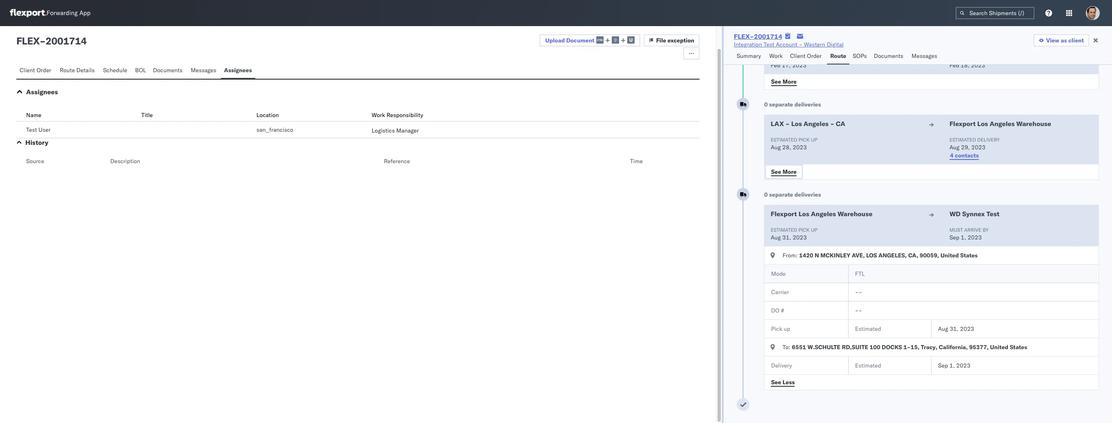 Task type: vqa. For each thing, say whether or not it's contained in the screenshot.
the See More to the top
yes



Task type: locate. For each thing, give the bounding box(es) containing it.
1 separate from the top
[[770, 101, 794, 108]]

1 more from the top
[[783, 78, 797, 85]]

order down western
[[808, 52, 822, 60]]

2023 inside the must arrive by sep 1, 2023
[[968, 234, 982, 242]]

2001714
[[754, 32, 783, 40], [46, 35, 87, 47]]

2 separate from the top
[[770, 191, 794, 199]]

0 vertical spatial work
[[770, 52, 783, 60]]

client down 'flex'
[[20, 67, 35, 74]]

1 vertical spatial test
[[26, 126, 37, 134]]

up right pick
[[784, 326, 791, 333]]

1 vertical spatial client order
[[20, 67, 51, 74]]

account
[[776, 41, 798, 48]]

work up logistics
[[372, 112, 385, 119]]

as
[[1061, 37, 1068, 44]]

w.schulte
[[808, 344, 841, 351]]

feb
[[771, 62, 781, 69], [950, 62, 960, 69]]

client order
[[791, 52, 822, 60], [20, 67, 51, 74]]

arrive
[[965, 227, 982, 233]]

united right 95377,
[[991, 344, 1009, 351]]

up inside estimated pick up aug 28, 2023
[[811, 137, 818, 143]]

pick inside estimated pick up aug 28, 2023
[[799, 137, 810, 143]]

estimated up from:
[[771, 227, 798, 233]]

0 vertical spatial united
[[941, 252, 959, 259]]

1 horizontal spatial feb
[[950, 62, 960, 69]]

angeles
[[804, 120, 829, 128], [990, 120, 1015, 128], [811, 210, 837, 218]]

client for rightmost client order "button"
[[791, 52, 806, 60]]

1 vertical spatial united
[[991, 344, 1009, 351]]

2 deliveries from the top
[[795, 191, 822, 199]]

estimated up 29,
[[950, 137, 977, 143]]

2 see from the top
[[772, 168, 782, 176]]

rd,suite
[[842, 344, 869, 351]]

bol button
[[132, 63, 150, 79]]

0 vertical spatial test
[[764, 41, 775, 48]]

1 vertical spatial sep
[[939, 362, 949, 370]]

title
[[141, 112, 153, 119]]

work inside button
[[770, 52, 783, 60]]

0 vertical spatial client
[[791, 52, 806, 60]]

0 horizontal spatial flexport los angeles warehouse
[[771, 210, 873, 218]]

route inside button
[[831, 52, 847, 60]]

2023 inside estimated pick up aug 28, 2023
[[793, 144, 807, 151]]

wd
[[950, 210, 961, 218]]

route inside button
[[60, 67, 75, 74]]

sep down california,
[[939, 362, 949, 370]]

estimated
[[771, 137, 798, 143], [950, 137, 977, 143], [771, 227, 798, 233], [856, 326, 882, 333], [856, 362, 882, 370]]

1 see more from the top
[[772, 78, 797, 85]]

2 more from the top
[[783, 168, 797, 176]]

messages button
[[909, 49, 942, 65], [188, 63, 221, 79]]

29,
[[962, 144, 971, 151]]

name
[[26, 112, 41, 119]]

see more button down the 17,
[[767, 76, 802, 88]]

1 vertical spatial 31,
[[950, 326, 959, 333]]

flex - 2001714
[[16, 35, 87, 47]]

see down estimated pick up aug 28, 2023
[[772, 168, 782, 176]]

location
[[257, 112, 279, 119]]

0 separate deliveries up estimated pick up aug 31, 2023
[[765, 191, 822, 199]]

2023 up 95377,
[[961, 326, 975, 333]]

aug up '4'
[[950, 144, 960, 151]]

san_francisco
[[257, 126, 293, 134]]

client for leftmost client order "button"
[[20, 67, 35, 74]]

assignees button
[[221, 63, 255, 79], [26, 88, 58, 96]]

feb left the 17,
[[771, 62, 781, 69]]

client
[[791, 52, 806, 60], [20, 67, 35, 74]]

--
[[856, 289, 863, 296], [856, 307, 863, 315]]

documents right sops button
[[874, 52, 904, 60]]

states right 95377,
[[1010, 344, 1028, 351]]

united
[[941, 252, 959, 259], [991, 344, 1009, 351]]

ca
[[836, 120, 846, 128]]

route for route
[[831, 52, 847, 60]]

0 horizontal spatial documents button
[[150, 63, 188, 79]]

1 vertical spatial messages
[[191, 67, 217, 74]]

1,
[[961, 234, 967, 242], [950, 362, 955, 370]]

1 vertical spatial flexport
[[771, 210, 797, 218]]

1 vertical spatial 0 separate deliveries
[[765, 191, 822, 199]]

0 vertical spatial see more
[[772, 78, 797, 85]]

1 horizontal spatial flexport
[[950, 120, 976, 128]]

history
[[25, 139, 48, 147]]

western
[[804, 41, 826, 48]]

0 vertical spatial assignees button
[[221, 63, 255, 79]]

user
[[38, 126, 51, 134]]

2023 right '28,'
[[793, 144, 807, 151]]

test up by
[[987, 210, 1000, 218]]

1 feb from the left
[[771, 62, 781, 69]]

2 feb from the left
[[950, 62, 960, 69]]

client order down western
[[791, 52, 822, 60]]

4
[[950, 152, 954, 159]]

0 separate deliveries up lax
[[765, 101, 822, 108]]

1 horizontal spatial client order button
[[787, 49, 828, 65]]

2023 inside estimated delivery aug 29, 2023 4 contacts
[[972, 144, 986, 151]]

more down feb 17, 2023
[[783, 78, 797, 85]]

more for 1st see more button from the top of the page
[[783, 78, 797, 85]]

0 horizontal spatial feb
[[771, 62, 781, 69]]

sops
[[853, 52, 867, 60]]

0 horizontal spatial sep
[[939, 362, 949, 370]]

1, down california,
[[950, 362, 955, 370]]

1 vertical spatial --
[[856, 307, 863, 315]]

see more down the 17,
[[772, 78, 797, 85]]

source
[[26, 158, 44, 165]]

pick inside estimated pick up aug 31, 2023
[[799, 227, 810, 233]]

client
[[1069, 37, 1085, 44]]

angeles up estimated pick up aug 31, 2023
[[811, 210, 837, 218]]

2 vertical spatial up
[[784, 326, 791, 333]]

1 0 separate deliveries from the top
[[765, 101, 822, 108]]

2023 down arrive
[[968, 234, 982, 242]]

2023 down delivery
[[972, 144, 986, 151]]

flexport los angeles warehouse up delivery
[[950, 120, 1052, 128]]

0 horizontal spatial messages button
[[188, 63, 221, 79]]

pick
[[772, 326, 783, 333]]

route left details
[[60, 67, 75, 74]]

1 horizontal spatial 1,
[[961, 234, 967, 242]]

messages
[[912, 52, 938, 60], [191, 67, 217, 74]]

estimated inside estimated pick up aug 28, 2023
[[771, 137, 798, 143]]

0 horizontal spatial 31,
[[783, 234, 792, 242]]

client order down 'flex'
[[20, 67, 51, 74]]

2001714 down forwarding app
[[46, 35, 87, 47]]

summary
[[737, 52, 762, 60]]

work
[[770, 52, 783, 60], [372, 112, 385, 119]]

deliveries for angeles
[[795, 191, 822, 199]]

1 horizontal spatial warehouse
[[1017, 120, 1052, 128]]

client order button down western
[[787, 49, 828, 65]]

0 vertical spatial sep
[[950, 234, 960, 242]]

to:
[[783, 344, 791, 351]]

0 horizontal spatial documents
[[153, 67, 183, 74]]

2023 up 1420
[[793, 234, 807, 242]]

0 horizontal spatial messages
[[191, 67, 217, 74]]

2 -- from the top
[[856, 307, 863, 315]]

1 0 from the top
[[765, 101, 768, 108]]

0 horizontal spatial route
[[60, 67, 75, 74]]

order for leftmost client order "button"
[[37, 67, 51, 74]]

1 -- from the top
[[856, 289, 863, 296]]

by
[[983, 227, 989, 233]]

work up the 17,
[[770, 52, 783, 60]]

view as client
[[1047, 37, 1085, 44]]

aug
[[771, 144, 781, 151], [950, 144, 960, 151], [771, 234, 781, 242], [939, 326, 949, 333]]

responsibility
[[387, 112, 423, 119]]

see down feb 17, 2023
[[772, 78, 782, 85]]

documents button right sops
[[871, 49, 909, 65]]

1 vertical spatial work
[[372, 112, 385, 119]]

states down the must arrive by sep 1, 2023
[[961, 252, 978, 259]]

2023 right the 17,
[[793, 62, 807, 69]]

1 vertical spatial see more
[[772, 168, 797, 176]]

aug left '28,'
[[771, 144, 781, 151]]

1 vertical spatial states
[[1010, 344, 1028, 351]]

documents
[[874, 52, 904, 60], [153, 67, 183, 74]]

los up estimated pick up aug 31, 2023
[[799, 210, 810, 218]]

1 vertical spatial see
[[772, 168, 782, 176]]

1 vertical spatial assignees
[[26, 88, 58, 96]]

aug up mode
[[771, 234, 781, 242]]

time
[[631, 158, 643, 165]]

0 horizontal spatial order
[[37, 67, 51, 74]]

documents button right bol
[[150, 63, 188, 79]]

see
[[772, 78, 782, 85], [772, 168, 782, 176], [772, 379, 782, 386]]

0 vertical spatial 31,
[[783, 234, 792, 242]]

0 vertical spatial warehouse
[[1017, 120, 1052, 128]]

flexport. image
[[10, 9, 47, 17]]

3 see from the top
[[772, 379, 782, 386]]

0 vertical spatial --
[[856, 289, 863, 296]]

united right the 90059, on the bottom
[[941, 252, 959, 259]]

deliveries for los
[[795, 101, 822, 108]]

0 vertical spatial documents
[[874, 52, 904, 60]]

view as client button
[[1034, 34, 1090, 47]]

0 horizontal spatial states
[[961, 252, 978, 259]]

0 vertical spatial see more button
[[767, 76, 802, 88]]

flexport up 29,
[[950, 120, 976, 128]]

1 horizontal spatial messages button
[[909, 49, 942, 65]]

flexport
[[950, 120, 976, 128], [771, 210, 797, 218]]

2023 inside estimated pick up aug 31, 2023
[[793, 234, 807, 242]]

0
[[765, 101, 768, 108], [765, 191, 768, 199]]

-
[[40, 35, 46, 47], [799, 41, 803, 48], [786, 120, 790, 128], [831, 120, 835, 128], [856, 289, 859, 296], [859, 289, 863, 296], [856, 307, 859, 315], [859, 307, 863, 315]]

1 horizontal spatial sep
[[950, 234, 960, 242]]

from: 1420 n mckinley ave, los angeles, ca, 90059, united states
[[783, 252, 978, 259]]

2 see more button from the top
[[767, 166, 802, 178]]

0 horizontal spatial assignees button
[[26, 88, 58, 96]]

see for flexport los angeles warehouse
[[772, 379, 782, 386]]

0 vertical spatial 0
[[765, 101, 768, 108]]

order down the flex - 2001714
[[37, 67, 51, 74]]

forwarding app link
[[10, 9, 91, 17]]

0 vertical spatial states
[[961, 252, 978, 259]]

0 horizontal spatial work
[[372, 112, 385, 119]]

6551
[[792, 344, 807, 351]]

aug inside estimated pick up aug 31, 2023
[[771, 234, 781, 242]]

31,
[[783, 234, 792, 242], [950, 326, 959, 333]]

estimated up '28,'
[[771, 137, 798, 143]]

test down the flex-2001714
[[764, 41, 775, 48]]

more down '28,'
[[783, 168, 797, 176]]

28,
[[783, 144, 792, 151]]

2 see more from the top
[[772, 168, 797, 176]]

test left user
[[26, 126, 37, 134]]

0 vertical spatial route
[[831, 52, 847, 60]]

1 horizontal spatial work
[[770, 52, 783, 60]]

2023 down california,
[[957, 362, 971, 370]]

angeles up delivery
[[990, 120, 1015, 128]]

0 vertical spatial flexport los angeles warehouse
[[950, 120, 1052, 128]]

flexport up estimated pick up aug 31, 2023
[[771, 210, 797, 218]]

see more for 2nd see more button from the top of the page
[[772, 168, 797, 176]]

1 horizontal spatial messages
[[912, 52, 938, 60]]

2 horizontal spatial test
[[987, 210, 1000, 218]]

0 horizontal spatial united
[[941, 252, 959, 259]]

more for 2nd see more button from the top of the page
[[783, 168, 797, 176]]

up down lax - los angeles - ca
[[811, 137, 818, 143]]

1 vertical spatial route
[[60, 67, 75, 74]]

order
[[808, 52, 822, 60], [37, 67, 51, 74]]

1 deliveries from the top
[[795, 101, 822, 108]]

0 separate deliveries for los
[[765, 191, 822, 199]]

pick down lax - los angeles - ca
[[799, 137, 810, 143]]

0 vertical spatial deliveries
[[795, 101, 822, 108]]

0 vertical spatial separate
[[770, 101, 794, 108]]

2001714 up account
[[754, 32, 783, 40]]

details
[[76, 67, 95, 74]]

0 horizontal spatial client order
[[20, 67, 51, 74]]

estimated inside estimated pick up aug 31, 2023
[[771, 227, 798, 233]]

see more down '28,'
[[772, 168, 797, 176]]

0 horizontal spatial 1,
[[950, 362, 955, 370]]

estimated inside estimated delivery aug 29, 2023 4 contacts
[[950, 137, 977, 143]]

0 vertical spatial 1,
[[961, 234, 967, 242]]

1, down the must at right bottom
[[961, 234, 967, 242]]

1 vertical spatial client
[[20, 67, 35, 74]]

feb 18, 2023
[[950, 62, 986, 69]]

1 vertical spatial separate
[[770, 191, 794, 199]]

client order button
[[787, 49, 828, 65], [16, 63, 57, 79]]

client order button down 'flex'
[[16, 63, 57, 79]]

feb left 18,
[[950, 62, 960, 69]]

0 vertical spatial up
[[811, 137, 818, 143]]

1 vertical spatial 1,
[[950, 362, 955, 370]]

reference
[[384, 158, 410, 165]]

estimated for 2023
[[950, 137, 977, 143]]

sep
[[950, 234, 960, 242], [939, 362, 949, 370]]

up inside estimated pick up aug 31, 2023
[[811, 227, 818, 233]]

1 vertical spatial order
[[37, 67, 51, 74]]

1 horizontal spatial flexport los angeles warehouse
[[950, 120, 1052, 128]]

1 vertical spatial more
[[783, 168, 797, 176]]

31, up california,
[[950, 326, 959, 333]]

manager
[[397, 127, 419, 134]]

17,
[[782, 62, 791, 69]]

1 vertical spatial 0
[[765, 191, 768, 199]]

pick up 1420
[[799, 227, 810, 233]]

1 vertical spatial see more button
[[767, 166, 802, 178]]

up up n at the right bottom of the page
[[811, 227, 818, 233]]

#
[[781, 307, 785, 315]]

1 horizontal spatial route
[[831, 52, 847, 60]]

2 0 from the top
[[765, 191, 768, 199]]

2 vertical spatial see
[[772, 379, 782, 386]]

0 vertical spatial pick
[[799, 137, 810, 143]]

file exception
[[657, 37, 695, 44]]

route down digital
[[831, 52, 847, 60]]

ave,
[[852, 252, 865, 259]]

see more button
[[767, 76, 802, 88], [767, 166, 802, 178]]

1 vertical spatial pick
[[799, 227, 810, 233]]

separate
[[770, 101, 794, 108], [770, 191, 794, 199]]

documents right the bol button at the left
[[153, 67, 183, 74]]

see more button down '28,'
[[767, 166, 802, 178]]

1 pick from the top
[[799, 137, 810, 143]]

docks
[[882, 344, 903, 351]]

1 vertical spatial up
[[811, 227, 818, 233]]

2 0 separate deliveries from the top
[[765, 191, 822, 199]]

sep down the must at right bottom
[[950, 234, 960, 242]]

see left less
[[772, 379, 782, 386]]

integration test account - western digital
[[734, 41, 844, 48]]

1 horizontal spatial order
[[808, 52, 822, 60]]

1 horizontal spatial client order
[[791, 52, 822, 60]]

1 horizontal spatial client
[[791, 52, 806, 60]]

flexport los angeles warehouse up estimated pick up aug 31, 2023
[[771, 210, 873, 218]]

31, up from:
[[783, 234, 792, 242]]

aug inside estimated pick up aug 28, 2023
[[771, 144, 781, 151]]

0 vertical spatial 0 separate deliveries
[[765, 101, 822, 108]]

estimated pick up aug 28, 2023
[[771, 137, 818, 151]]

2 pick from the top
[[799, 227, 810, 233]]

file exception button
[[644, 34, 700, 47], [644, 34, 700, 47]]

schedule button
[[100, 63, 132, 79]]

0 vertical spatial client order
[[791, 52, 822, 60]]

1 horizontal spatial assignees
[[224, 67, 252, 74]]

1-
[[904, 344, 911, 351]]

0 horizontal spatial flexport
[[771, 210, 797, 218]]

client up feb 17, 2023
[[791, 52, 806, 60]]

summary button
[[734, 49, 767, 65]]



Task type: describe. For each thing, give the bounding box(es) containing it.
estimated up '100'
[[856, 326, 882, 333]]

work for work responsibility
[[372, 112, 385, 119]]

exception
[[668, 37, 695, 44]]

0 horizontal spatial test
[[26, 126, 37, 134]]

0 vertical spatial flexport
[[950, 120, 976, 128]]

1 vertical spatial flexport los angeles warehouse
[[771, 210, 873, 218]]

feb for feb 17, 2023
[[771, 62, 781, 69]]

work for work
[[770, 52, 783, 60]]

integration
[[734, 41, 763, 48]]

aug inside estimated delivery aug 29, 2023 4 contacts
[[950, 144, 960, 151]]

california,
[[939, 344, 968, 351]]

history button
[[25, 139, 48, 147]]

0 horizontal spatial client order button
[[16, 63, 57, 79]]

1 horizontal spatial 2001714
[[754, 32, 783, 40]]

aug 31, 2023
[[939, 326, 975, 333]]

synnex
[[963, 210, 985, 218]]

estimated pick up aug 31, 2023
[[771, 227, 818, 242]]

1 see from the top
[[772, 78, 782, 85]]

aug up california,
[[939, 326, 949, 333]]

1 vertical spatial assignees button
[[26, 88, 58, 96]]

1 horizontal spatial documents button
[[871, 49, 909, 65]]

Search Shipments (/) text field
[[956, 7, 1035, 19]]

pick up
[[772, 326, 791, 333]]

route button
[[828, 49, 850, 65]]

schedule
[[103, 67, 127, 74]]

15,
[[911, 344, 920, 351]]

angeles,
[[879, 252, 907, 259]]

wd synnex test
[[950, 210, 1000, 218]]

estimated delivery aug 29, 2023 4 contacts
[[950, 137, 1000, 159]]

flex-2001714 link
[[734, 32, 783, 40]]

0 for flexport los angeles warehouse
[[765, 191, 768, 199]]

sep 1, 2023
[[939, 362, 971, 370]]

must
[[950, 227, 964, 233]]

less
[[783, 379, 795, 386]]

do #
[[772, 307, 785, 315]]

forwarding app
[[47, 9, 91, 17]]

route for route details
[[60, 67, 75, 74]]

see more for 1st see more button from the top of the page
[[772, 78, 797, 85]]

tracy,
[[921, 344, 938, 351]]

flex-2001714
[[734, 32, 783, 40]]

los
[[867, 252, 878, 259]]

client order for rightmost client order "button"
[[791, 52, 822, 60]]

los up delivery
[[978, 120, 989, 128]]

1 horizontal spatial united
[[991, 344, 1009, 351]]

to: 6551 w.schulte rd,suite 100 docks 1-15, tracy, california, 95377, united states
[[783, 344, 1028, 351]]

0 for lax - los angeles - ca
[[765, 101, 768, 108]]

2023 right 18,
[[972, 62, 986, 69]]

app
[[79, 9, 91, 17]]

1 horizontal spatial test
[[764, 41, 775, 48]]

order for rightmost client order "button"
[[808, 52, 822, 60]]

-- for do #
[[856, 307, 863, 315]]

work responsibility
[[372, 112, 423, 119]]

view
[[1047, 37, 1060, 44]]

upload document button
[[540, 34, 641, 47]]

n
[[815, 252, 820, 259]]

lax
[[771, 120, 784, 128]]

client order for leftmost client order "button"
[[20, 67, 51, 74]]

0 horizontal spatial assignees
[[26, 88, 58, 96]]

1 see more button from the top
[[767, 76, 802, 88]]

see less
[[772, 379, 795, 386]]

0 horizontal spatial warehouse
[[838, 210, 873, 218]]

0 vertical spatial assignees
[[224, 67, 252, 74]]

upload
[[546, 37, 565, 44]]

90059,
[[920, 252, 940, 259]]

up for los
[[811, 137, 818, 143]]

0 vertical spatial messages
[[912, 52, 938, 60]]

sep inside the must arrive by sep 1, 2023
[[950, 234, 960, 242]]

31, inside estimated pick up aug 31, 2023
[[783, 234, 792, 242]]

estimated for 28,
[[771, 137, 798, 143]]

file
[[657, 37, 667, 44]]

work button
[[767, 49, 787, 65]]

separate for lax
[[770, 101, 794, 108]]

feb for feb 18, 2023
[[950, 62, 960, 69]]

0 separate deliveries for -
[[765, 101, 822, 108]]

feb 17, 2023
[[771, 62, 807, 69]]

estimated for 31,
[[771, 227, 798, 233]]

2 vertical spatial test
[[987, 210, 1000, 218]]

estimated down '100'
[[856, 362, 882, 370]]

logistics
[[372, 127, 395, 134]]

18,
[[961, 62, 970, 69]]

forwarding
[[47, 9, 78, 17]]

test user
[[26, 126, 51, 134]]

lax - los angeles - ca
[[771, 120, 846, 128]]

1 horizontal spatial assignees button
[[221, 63, 255, 79]]

digital
[[827, 41, 844, 48]]

pick for angeles
[[799, 227, 810, 233]]

bol
[[135, 67, 146, 74]]

flex-
[[734, 32, 754, 40]]

-- for carrier
[[856, 289, 863, 296]]

description
[[110, 158, 140, 165]]

document
[[567, 37, 595, 44]]

integration test account - western digital link
[[734, 40, 844, 49]]

los right lax
[[792, 120, 802, 128]]

ca,
[[909, 252, 919, 259]]

carrier
[[772, 289, 789, 296]]

flex
[[16, 35, 40, 47]]

see for lax - los angeles - ca
[[772, 168, 782, 176]]

angeles left ca
[[804, 120, 829, 128]]

delivery
[[978, 137, 1000, 143]]

ftl
[[856, 271, 865, 278]]

mode
[[772, 271, 786, 278]]

separate for flexport
[[770, 191, 794, 199]]

1 horizontal spatial documents
[[874, 52, 904, 60]]

contacts
[[956, 152, 979, 159]]

4 contacts button
[[950, 152, 980, 160]]

1 vertical spatial documents
[[153, 67, 183, 74]]

sops button
[[850, 49, 871, 65]]

100
[[870, 344, 881, 351]]

0 horizontal spatial 2001714
[[46, 35, 87, 47]]

route details
[[60, 67, 95, 74]]

see less button
[[767, 377, 800, 389]]

delivery
[[772, 362, 793, 370]]

do
[[772, 307, 780, 315]]

pick for los
[[799, 137, 810, 143]]

1, inside the must arrive by sep 1, 2023
[[961, 234, 967, 242]]

1 horizontal spatial states
[[1010, 344, 1028, 351]]

1 horizontal spatial 31,
[[950, 326, 959, 333]]

up for angeles
[[811, 227, 818, 233]]



